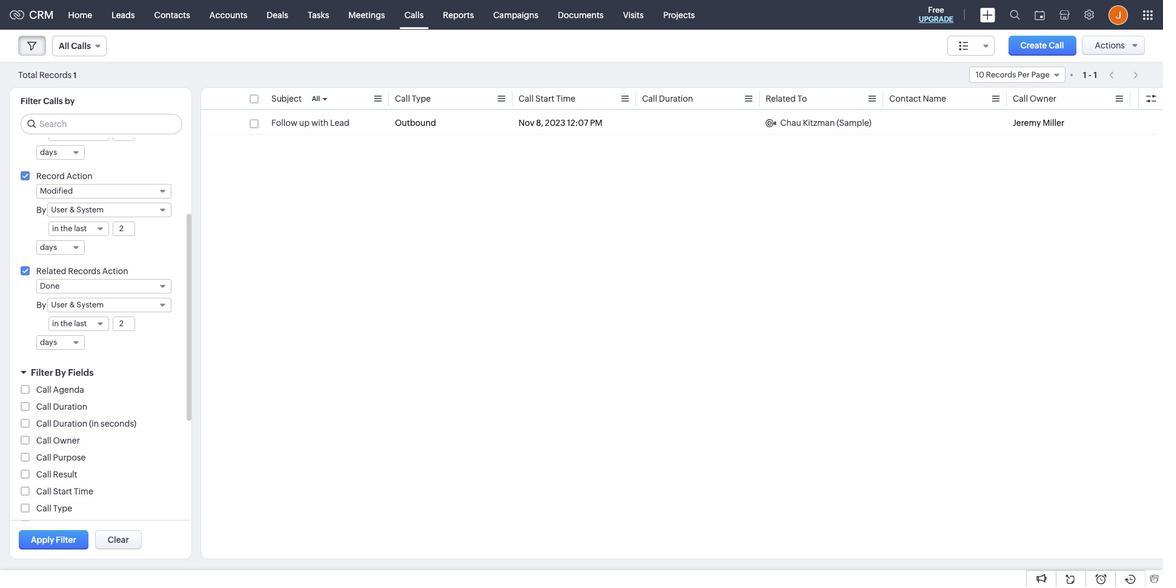 Task type: locate. For each thing, give the bounding box(es) containing it.
by up the call agenda
[[55, 368, 66, 378]]

create
[[1021, 41, 1047, 50]]

time down result
[[74, 487, 93, 497]]

filter
[[21, 96, 41, 106], [31, 368, 53, 378], [56, 536, 76, 545]]

10
[[976, 70, 985, 79]]

related to
[[766, 94, 807, 104]]

user & system down modified
[[51, 205, 104, 215]]

2 the from the top
[[60, 224, 72, 233]]

days up done
[[40, 243, 57, 252]]

reports
[[443, 10, 474, 20]]

pm
[[590, 118, 603, 128]]

call type up "caller id"
[[36, 504, 72, 514]]

2 user & system field from the top
[[47, 298, 172, 313]]

by
[[36, 205, 46, 215], [36, 301, 46, 310], [55, 368, 66, 378]]

1 in the last from the top
[[52, 129, 87, 138]]

time up nov 8, 2023 12:07 pm
[[556, 94, 576, 104]]

deals link
[[257, 0, 298, 29]]

2 horizontal spatial 1
[[1094, 70, 1098, 80]]

0 vertical spatial user & system
[[51, 205, 104, 215]]

2 & from the top
[[69, 301, 75, 310]]

filter inside button
[[56, 536, 76, 545]]

call type up 'outbound'
[[395, 94, 431, 104]]

1 vertical spatial all
[[312, 95, 320, 102]]

1 user & system from the top
[[51, 205, 104, 215]]

apply filter
[[31, 536, 76, 545]]

related left to
[[766, 94, 796, 104]]

navigation
[[1104, 66, 1145, 84]]

record
[[36, 172, 65, 181]]

0 vertical spatial related
[[766, 94, 796, 104]]

1 vertical spatial owner
[[53, 436, 80, 446]]

subject
[[272, 94, 302, 104]]

per
[[1018, 70, 1030, 79]]

filter down id
[[56, 536, 76, 545]]

the down by
[[60, 129, 72, 138]]

result
[[53, 470, 77, 480]]

1 vertical spatial calls
[[71, 41, 91, 51]]

jeremy miller
[[1013, 118, 1065, 128]]

0 vertical spatial days field
[[36, 145, 85, 160]]

2 vertical spatial days
[[40, 338, 57, 347]]

0 vertical spatial call duration
[[642, 94, 693, 104]]

1 vertical spatial &
[[69, 301, 75, 310]]

apply filter button
[[19, 531, 88, 550]]

time
[[556, 94, 576, 104], [74, 487, 93, 497]]

in for related
[[52, 319, 59, 328]]

2 last from the top
[[74, 224, 87, 233]]

10 Records Per Page field
[[970, 67, 1066, 83]]

1 vertical spatial last
[[74, 224, 87, 233]]

agenda
[[53, 385, 84, 395]]

1 horizontal spatial start
[[536, 94, 555, 104]]

0 horizontal spatial type
[[53, 504, 72, 514]]

0 vertical spatial owner
[[1030, 94, 1057, 104]]

2 vertical spatial calls
[[43, 96, 63, 106]]

system down the done field
[[77, 301, 104, 310]]

& for records
[[69, 301, 75, 310]]

filter up the call agenda
[[31, 368, 53, 378]]

1 horizontal spatial calls
[[71, 41, 91, 51]]

call type
[[395, 94, 431, 104], [36, 504, 72, 514]]

user & system for action
[[51, 205, 104, 215]]

1 vertical spatial days
[[40, 243, 57, 252]]

2 vertical spatial the
[[60, 319, 72, 328]]

0 horizontal spatial call start time
[[36, 487, 93, 497]]

calls left by
[[43, 96, 63, 106]]

0 horizontal spatial 1
[[73, 71, 77, 80]]

1 vertical spatial call owner
[[36, 436, 80, 446]]

calls
[[405, 10, 424, 20], [71, 41, 91, 51], [43, 96, 63, 106]]

All Calls field
[[52, 36, 107, 56]]

total
[[18, 70, 37, 80]]

1 vertical spatial by
[[36, 301, 46, 310]]

2 vertical spatial filter
[[56, 536, 76, 545]]

total records 1
[[18, 70, 77, 80]]

action up the done field
[[102, 267, 128, 276]]

1 horizontal spatial call start time
[[519, 94, 576, 104]]

the
[[60, 129, 72, 138], [60, 224, 72, 233], [60, 319, 72, 328]]

0 horizontal spatial all
[[59, 41, 69, 51]]

call owner up jeremy miller
[[1013, 94, 1057, 104]]

user & system down the done field
[[51, 301, 104, 310]]

2 system from the top
[[77, 301, 104, 310]]

the down modified
[[60, 224, 72, 233]]

1 vertical spatial in the last
[[52, 224, 87, 233]]

action up modified
[[66, 172, 92, 181]]

0 vertical spatial user & system field
[[47, 203, 172, 218]]

last for records
[[74, 319, 87, 328]]

3 days from the top
[[40, 338, 57, 347]]

in the last field
[[48, 127, 109, 141], [48, 222, 109, 236], [48, 317, 109, 332]]

0 horizontal spatial owner
[[53, 436, 80, 446]]

all up total records 1
[[59, 41, 69, 51]]

meetings
[[349, 10, 385, 20]]

records for 1
[[39, 70, 72, 80]]

in the last field down the done field
[[48, 317, 109, 332]]

1 in from the top
[[52, 129, 59, 138]]

calls for filter calls by
[[43, 96, 63, 106]]

in down filter calls by
[[52, 129, 59, 138]]

kitzman
[[803, 118, 835, 128]]

owner up purpose
[[53, 436, 80, 446]]

0 vertical spatial in the last
[[52, 129, 87, 138]]

in
[[52, 129, 59, 138], [52, 224, 59, 233], [52, 319, 59, 328]]

0 horizontal spatial calls
[[43, 96, 63, 106]]

call start time
[[519, 94, 576, 104], [36, 487, 93, 497]]

calls for all calls
[[71, 41, 91, 51]]

user & system field down the done field
[[47, 298, 172, 313]]

by
[[65, 96, 75, 106]]

1 horizontal spatial call owner
[[1013, 94, 1057, 104]]

0 vertical spatial user
[[51, 205, 68, 215]]

with
[[311, 118, 329, 128]]

2 in from the top
[[52, 224, 59, 233]]

1
[[1083, 70, 1087, 80], [1094, 70, 1098, 80], [73, 71, 77, 80]]

system
[[77, 205, 104, 215], [77, 301, 104, 310]]

filter inside dropdown button
[[31, 368, 53, 378]]

by down done
[[36, 301, 46, 310]]

1 vertical spatial call type
[[36, 504, 72, 514]]

days field up related records action
[[36, 241, 85, 255]]

last down the done field
[[74, 319, 87, 328]]

days
[[40, 148, 57, 157], [40, 243, 57, 252], [40, 338, 57, 347]]

2 horizontal spatial calls
[[405, 10, 424, 20]]

10 records per page
[[976, 70, 1050, 79]]

2 vertical spatial last
[[74, 319, 87, 328]]

lead
[[330, 118, 350, 128]]

call owner
[[1013, 94, 1057, 104], [36, 436, 80, 446]]

0 horizontal spatial related
[[36, 267, 66, 276]]

search image
[[1010, 10, 1021, 20]]

user for related
[[51, 301, 68, 310]]

last up related records action
[[74, 224, 87, 233]]

2 vertical spatial in the last field
[[48, 317, 109, 332]]

related records action
[[36, 267, 128, 276]]

in the last down by
[[52, 129, 87, 138]]

1 vertical spatial duration
[[53, 402, 87, 412]]

0 vertical spatial duration
[[659, 94, 693, 104]]

action
[[66, 172, 92, 181], [102, 267, 128, 276]]

fields
[[68, 368, 94, 378]]

user
[[51, 205, 68, 215], [51, 301, 68, 310]]

0 vertical spatial system
[[77, 205, 104, 215]]

type up id
[[53, 504, 72, 514]]

call owner up "call purpose"
[[36, 436, 80, 446]]

2 in the last field from the top
[[48, 222, 109, 236]]

2 user & system from the top
[[51, 301, 104, 310]]

& for action
[[69, 205, 75, 215]]

2 days from the top
[[40, 243, 57, 252]]

related up done
[[36, 267, 66, 276]]

outbound
[[395, 118, 436, 128]]

in the last field down by
[[48, 127, 109, 141]]

records right 10
[[986, 70, 1017, 79]]

create call button
[[1009, 36, 1077, 56]]

follow up with lead
[[272, 118, 350, 128]]

all up with
[[312, 95, 320, 102]]

& down related records action
[[69, 301, 75, 310]]

filter down total
[[21, 96, 41, 106]]

start down result
[[53, 487, 72, 497]]

0 vertical spatial the
[[60, 129, 72, 138]]

1 horizontal spatial related
[[766, 94, 796, 104]]

2 vertical spatial days field
[[36, 336, 85, 350]]

1 vertical spatial user & system field
[[47, 298, 172, 313]]

2 vertical spatial duration
[[53, 419, 87, 429]]

3 the from the top
[[60, 319, 72, 328]]

documents link
[[548, 0, 614, 29]]

0 vertical spatial days
[[40, 148, 57, 157]]

reports link
[[433, 0, 484, 29]]

1 up by
[[73, 71, 77, 80]]

by down modified
[[36, 205, 46, 215]]

1 right '-'
[[1094, 70, 1098, 80]]

call start time up '8,'
[[519, 94, 576, 104]]

in down modified
[[52, 224, 59, 233]]

filter by fields
[[31, 368, 94, 378]]

call start time down result
[[36, 487, 93, 497]]

None text field
[[113, 222, 134, 236], [113, 318, 134, 331], [113, 222, 134, 236], [113, 318, 134, 331]]

days field up record action
[[36, 145, 85, 160]]

1 horizontal spatial type
[[412, 94, 431, 104]]

0 horizontal spatial call duration
[[36, 402, 87, 412]]

0 vertical spatial time
[[556, 94, 576, 104]]

search element
[[1003, 0, 1028, 30]]

0 horizontal spatial call type
[[36, 504, 72, 514]]

2 vertical spatial in
[[52, 319, 59, 328]]

records
[[39, 70, 72, 80], [986, 70, 1017, 79], [68, 267, 100, 276]]

home link
[[59, 0, 102, 29]]

in the last field up related records action
[[48, 222, 109, 236]]

1 vertical spatial action
[[102, 267, 128, 276]]

system for records
[[77, 301, 104, 310]]

1 system from the top
[[77, 205, 104, 215]]

records for per
[[986, 70, 1017, 79]]

0 horizontal spatial action
[[66, 172, 92, 181]]

3 in the last from the top
[[52, 319, 87, 328]]

user & system field down modified field
[[47, 203, 172, 218]]

1 user from the top
[[51, 205, 68, 215]]

0 vertical spatial calls
[[405, 10, 424, 20]]

1 for total records 1
[[73, 71, 77, 80]]

user down done
[[51, 301, 68, 310]]

0 vertical spatial all
[[59, 41, 69, 51]]

all calls
[[59, 41, 91, 51]]

0 vertical spatial in
[[52, 129, 59, 138]]

0 vertical spatial filter
[[21, 96, 41, 106]]

1 & from the top
[[69, 205, 75, 215]]

miller
[[1043, 118, 1065, 128]]

start
[[536, 94, 555, 104], [53, 487, 72, 497]]

2 vertical spatial in the last
[[52, 319, 87, 328]]

leads link
[[102, 0, 145, 29]]

all for all calls
[[59, 41, 69, 51]]

1 vertical spatial call duration
[[36, 402, 87, 412]]

user down modified
[[51, 205, 68, 215]]

in down done
[[52, 319, 59, 328]]

1 left '-'
[[1083, 70, 1087, 80]]

last for action
[[74, 224, 87, 233]]

1 user & system field from the top
[[47, 203, 172, 218]]

0 vertical spatial in the last field
[[48, 127, 109, 141]]

type up 'outbound'
[[412, 94, 431, 104]]

None field
[[948, 36, 995, 56]]

1 last from the top
[[74, 129, 87, 138]]

1 inside total records 1
[[73, 71, 77, 80]]

1 vertical spatial in
[[52, 224, 59, 233]]

1 vertical spatial filter
[[31, 368, 53, 378]]

in the last down modified
[[52, 224, 87, 233]]

calls left reports link
[[405, 10, 424, 20]]

all for all
[[312, 95, 320, 102]]

1 vertical spatial system
[[77, 301, 104, 310]]

0 vertical spatial by
[[36, 205, 46, 215]]

the up filter by fields
[[60, 319, 72, 328]]

name
[[923, 94, 947, 104]]

campaigns
[[493, 10, 539, 20]]

1 vertical spatial related
[[36, 267, 66, 276]]

all
[[59, 41, 69, 51], [312, 95, 320, 102]]

0 horizontal spatial start
[[53, 487, 72, 497]]

1 horizontal spatial call duration
[[642, 94, 693, 104]]

leads
[[112, 10, 135, 20]]

all inside field
[[59, 41, 69, 51]]

1 vertical spatial user
[[51, 301, 68, 310]]

3 days field from the top
[[36, 336, 85, 350]]

the for action
[[60, 224, 72, 233]]

1 horizontal spatial all
[[312, 95, 320, 102]]

1 - 1
[[1083, 70, 1098, 80]]

the for records
[[60, 319, 72, 328]]

days for record action
[[40, 243, 57, 252]]

visits
[[623, 10, 644, 20]]

calls inside the all calls field
[[71, 41, 91, 51]]

User & System field
[[47, 203, 172, 218], [47, 298, 172, 313]]

3 in from the top
[[52, 319, 59, 328]]

0 vertical spatial start
[[536, 94, 555, 104]]

1 vertical spatial the
[[60, 224, 72, 233]]

last down by
[[74, 129, 87, 138]]

0 vertical spatial last
[[74, 129, 87, 138]]

0 vertical spatial &
[[69, 205, 75, 215]]

days up filter by fields
[[40, 338, 57, 347]]

related for related records action
[[36, 267, 66, 276]]

records up the done field
[[68, 267, 100, 276]]

days field for related
[[36, 336, 85, 350]]

3 in the last field from the top
[[48, 317, 109, 332]]

create menu image
[[981, 8, 996, 22]]

calls down home link
[[71, 41, 91, 51]]

owner down page
[[1030, 94, 1057, 104]]

start up '8,'
[[536, 94, 555, 104]]

1 the from the top
[[60, 129, 72, 138]]

records inside 'field'
[[986, 70, 1017, 79]]

owner
[[1030, 94, 1057, 104], [53, 436, 80, 446]]

crm
[[29, 8, 54, 21]]

2 days field from the top
[[36, 241, 85, 255]]

1 vertical spatial user & system
[[51, 301, 104, 310]]

days up record
[[40, 148, 57, 157]]

campaigns link
[[484, 0, 548, 29]]

0 horizontal spatial time
[[74, 487, 93, 497]]

0 vertical spatial call type
[[395, 94, 431, 104]]

in the last down done
[[52, 319, 87, 328]]

record action
[[36, 172, 92, 181]]

& down modified
[[69, 205, 75, 215]]

1 vertical spatial days field
[[36, 241, 85, 255]]

3 last from the top
[[74, 319, 87, 328]]

days for related records action
[[40, 338, 57, 347]]

2 user from the top
[[51, 301, 68, 310]]

2 in the last from the top
[[52, 224, 87, 233]]

days field up filter by fields
[[36, 336, 85, 350]]

1 horizontal spatial 1
[[1083, 70, 1087, 80]]

profile image
[[1109, 5, 1128, 25]]

in the last
[[52, 129, 87, 138], [52, 224, 87, 233], [52, 319, 87, 328]]

related
[[766, 94, 796, 104], [36, 267, 66, 276]]

home
[[68, 10, 92, 20]]

caller
[[36, 521, 59, 531]]

1 vertical spatial in the last field
[[48, 222, 109, 236]]

records up filter calls by
[[39, 70, 72, 80]]

1 horizontal spatial action
[[102, 267, 128, 276]]

days field
[[36, 145, 85, 160], [36, 241, 85, 255], [36, 336, 85, 350]]

system down modified field
[[77, 205, 104, 215]]

by for record action
[[36, 205, 46, 215]]

2 vertical spatial by
[[55, 368, 66, 378]]



Task type: vqa. For each thing, say whether or not it's contained in the screenshot.
Call
yes



Task type: describe. For each thing, give the bounding box(es) containing it.
by for related records action
[[36, 301, 46, 310]]

0 vertical spatial type
[[412, 94, 431, 104]]

user & system field for action
[[47, 203, 172, 218]]

accounts link
[[200, 0, 257, 29]]

2023
[[545, 118, 566, 128]]

size image
[[959, 41, 969, 52]]

1 for 1 - 1
[[1094, 70, 1098, 80]]

call agenda
[[36, 385, 84, 395]]

id
[[61, 521, 69, 531]]

contact name
[[890, 94, 947, 104]]

user & system for records
[[51, 301, 104, 310]]

create menu element
[[973, 0, 1003, 29]]

accounts
[[210, 10, 247, 20]]

in the last for records
[[52, 319, 87, 328]]

filter for filter calls by
[[21, 96, 41, 106]]

filter calls by
[[21, 96, 75, 106]]

contacts
[[154, 10, 190, 20]]

purpose
[[53, 453, 86, 463]]

done
[[40, 282, 60, 291]]

(in
[[89, 419, 99, 429]]

1 days from the top
[[40, 148, 57, 157]]

up
[[299, 118, 310, 128]]

nov
[[519, 118, 535, 128]]

chau kitzman (sample) link
[[766, 117, 872, 129]]

1 days field from the top
[[36, 145, 85, 160]]

calendar image
[[1035, 10, 1045, 20]]

0 horizontal spatial call owner
[[36, 436, 80, 446]]

profile element
[[1102, 0, 1136, 29]]

Done field
[[36, 279, 172, 294]]

visits link
[[614, 0, 654, 29]]

1 vertical spatial time
[[74, 487, 93, 497]]

call duration (in seconds)
[[36, 419, 136, 429]]

user & system field for records
[[47, 298, 172, 313]]

days field for record
[[36, 241, 85, 255]]

seconds)
[[101, 419, 136, 429]]

Search text field
[[21, 115, 182, 134]]

projects
[[663, 10, 695, 20]]

-
[[1089, 70, 1092, 80]]

meetings link
[[339, 0, 395, 29]]

1 horizontal spatial owner
[[1030, 94, 1057, 104]]

tasks link
[[298, 0, 339, 29]]

records for action
[[68, 267, 100, 276]]

tasks
[[308, 10, 329, 20]]

filter by fields button
[[10, 362, 192, 384]]

actions
[[1095, 41, 1125, 50]]

apply
[[31, 536, 54, 545]]

call purpose
[[36, 453, 86, 463]]

jeremy
[[1013, 118, 1041, 128]]

free
[[929, 5, 945, 15]]

caller id
[[36, 521, 69, 531]]

modified
[[40, 187, 73, 196]]

projects link
[[654, 0, 705, 29]]

nov 8, 2023 12:07 pm
[[519, 118, 603, 128]]

in the last field for action
[[48, 222, 109, 236]]

call inside create call button
[[1049, 41, 1065, 50]]

in for record
[[52, 224, 59, 233]]

related for related to
[[766, 94, 796, 104]]

(sample)
[[837, 118, 872, 128]]

1 vertical spatial type
[[53, 504, 72, 514]]

chau
[[781, 118, 802, 128]]

create call
[[1021, 41, 1065, 50]]

follow up with lead link
[[272, 117, 350, 129]]

0 vertical spatial action
[[66, 172, 92, 181]]

1 vertical spatial call start time
[[36, 487, 93, 497]]

0 vertical spatial call owner
[[1013, 94, 1057, 104]]

8,
[[536, 118, 543, 128]]

1 vertical spatial start
[[53, 487, 72, 497]]

by inside dropdown button
[[55, 368, 66, 378]]

calls inside calls link
[[405, 10, 424, 20]]

to
[[798, 94, 807, 104]]

calls link
[[395, 0, 433, 29]]

chau kitzman (sample)
[[781, 118, 872, 128]]

follow
[[272, 118, 298, 128]]

in the last field for records
[[48, 317, 109, 332]]

page
[[1032, 70, 1050, 79]]

system for action
[[77, 205, 104, 215]]

1 horizontal spatial call type
[[395, 94, 431, 104]]

1 in the last field from the top
[[48, 127, 109, 141]]

deals
[[267, 10, 288, 20]]

user for record
[[51, 205, 68, 215]]

0 vertical spatial call start time
[[519, 94, 576, 104]]

clear
[[108, 536, 129, 545]]

documents
[[558, 10, 604, 20]]

filter for filter by fields
[[31, 368, 53, 378]]

in the last for action
[[52, 224, 87, 233]]

12:07
[[567, 118, 589, 128]]

1 horizontal spatial time
[[556, 94, 576, 104]]

contact
[[890, 94, 922, 104]]

contacts link
[[145, 0, 200, 29]]

free upgrade
[[919, 5, 954, 24]]

call result
[[36, 470, 77, 480]]

crm link
[[10, 8, 54, 21]]

upgrade
[[919, 15, 954, 24]]

Modified field
[[36, 184, 172, 199]]



